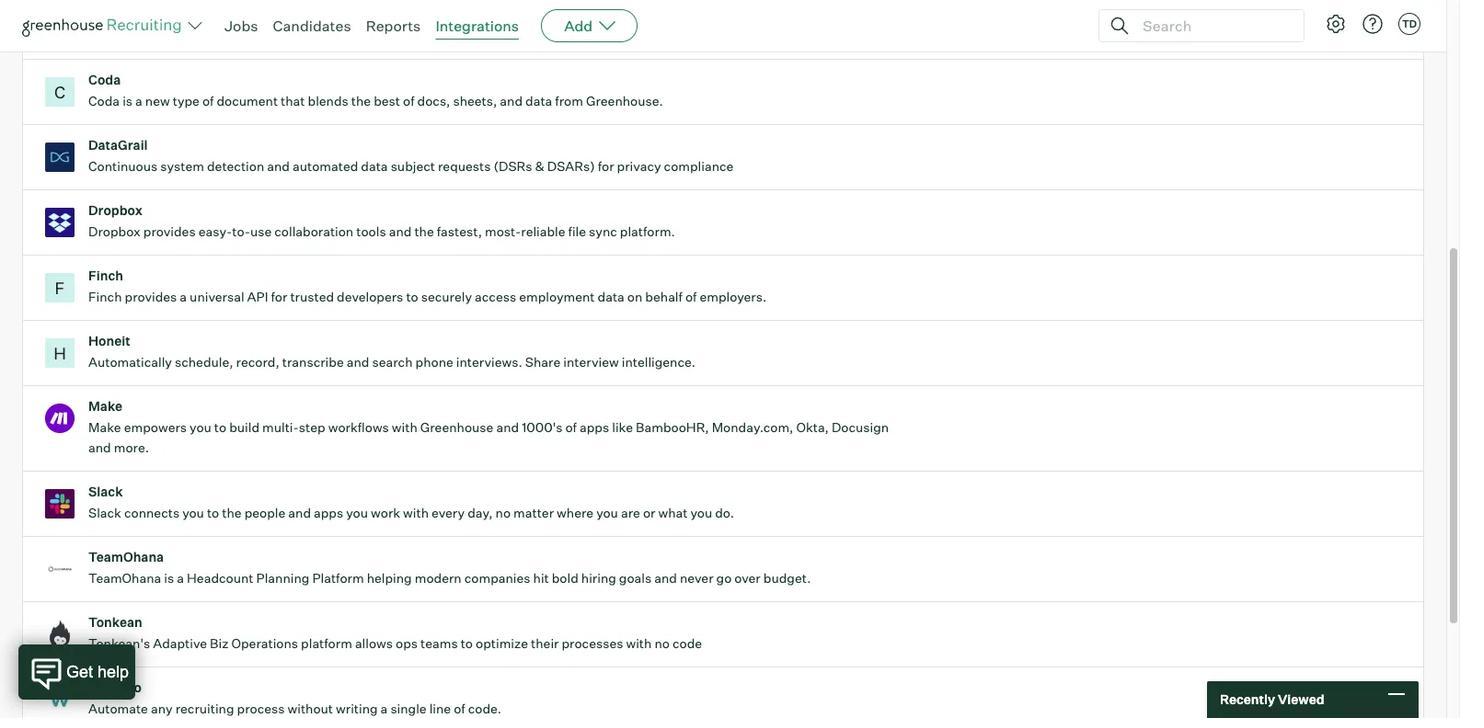 Task type: vqa. For each thing, say whether or not it's contained in the screenshot.


Task type: describe. For each thing, give the bounding box(es) containing it.
to inside make make empowers you to build multi-step workflows with greenhouse and 1000's of apps like bamboohr, monday.com, okta, docusign and more.
[[214, 420, 227, 435]]

data inside finch finch provides a universal api for trusted developers to securely access employment data on behalf of employers.
[[598, 289, 625, 305]]

adaptive
[[153, 636, 207, 652]]

and inside the slack slack connects you to the people and apps you work with every day, no matter where you are or what you do.
[[288, 505, 311, 521]]

platform
[[301, 636, 352, 652]]

ops
[[396, 636, 418, 652]]

automatically
[[88, 354, 172, 370]]

candidates
[[273, 17, 351, 35]]

securely
[[421, 289, 472, 305]]

honeit automatically schedule, record, transcribe and search phone interviews. share interview intelligence.
[[88, 333, 696, 370]]

helping
[[367, 571, 412, 586]]

td
[[1402, 17, 1417, 30]]

recently viewed
[[1220, 692, 1325, 708]]

intelligence.
[[622, 354, 696, 370]]

(dsrs
[[494, 158, 532, 174]]

behalf
[[645, 289, 683, 305]]

finch finch provides a universal api for trusted developers to securely access employment data on behalf of employers.
[[88, 268, 767, 305]]

for inside finch finch provides a universal api for trusted developers to securely access employment data on behalf of employers.
[[271, 289, 287, 305]]

use
[[250, 224, 272, 239]]

any
[[151, 701, 173, 717]]

and left 1000's
[[496, 420, 519, 435]]

charthop
[[88, 7, 150, 22]]

honeit
[[88, 333, 130, 349]]

and inside 'dropbox dropbox provides easy-to-use collaboration tools and the fastest, most-reliable file sync platform.'
[[389, 224, 412, 239]]

matter
[[514, 505, 554, 521]]

td button
[[1399, 13, 1421, 35]]

record,
[[236, 354, 280, 370]]

reliable
[[521, 224, 566, 239]]

docusign
[[832, 420, 889, 435]]

you left "work"
[[346, 505, 368, 521]]

headcount
[[187, 571, 254, 586]]

1 slack from the top
[[88, 484, 123, 500]]

from
[[555, 93, 583, 109]]

compliance
[[664, 158, 734, 174]]

like
[[612, 420, 633, 435]]

processes inside tonkean tonkean's adaptive biz operations platform allows ops teams to optimize their processes with no code
[[562, 636, 623, 652]]

you left the do.
[[691, 505, 712, 521]]

tonkean tonkean's adaptive biz operations platform allows ops teams to optimize their processes with no code
[[88, 615, 702, 652]]

universal
[[190, 289, 244, 305]]

the inside 'dropbox dropbox provides easy-to-use collaboration tools and the fastest, most-reliable file sync platform.'
[[414, 224, 434, 239]]

every
[[432, 505, 465, 521]]

bold
[[552, 571, 579, 586]]

most-
[[485, 224, 521, 239]]

management
[[516, 28, 596, 43]]

step
[[299, 420, 325, 435]]

what
[[658, 505, 688, 521]]

multi-
[[262, 420, 299, 435]]

teamohana teamohana is a headcount planning platform helping modern companies hit bold hiring goals and never go over budget.
[[88, 550, 811, 586]]

transcribe
[[282, 354, 344, 370]]

easy-
[[198, 224, 232, 239]]

day,
[[468, 505, 493, 521]]

f
[[55, 278, 65, 298]]

writing
[[336, 701, 378, 717]]

file
[[568, 224, 586, 239]]

you right connects
[[182, 505, 204, 521]]

tonkean's
[[88, 636, 150, 652]]

do.
[[715, 505, 734, 521]]

a for headcount
[[177, 571, 184, 586]]

2 make from the top
[[88, 420, 121, 435]]

td button
[[1395, 9, 1424, 39]]

charthop's
[[422, 28, 490, 43]]

streamline
[[88, 28, 154, 43]]

platform. inside 'dropbox dropbox provides easy-to-use collaboration tools and the fastest, most-reliable file sync platform.'
[[620, 224, 675, 239]]

companies
[[464, 571, 530, 586]]

where
[[557, 505, 594, 521]]

with inside tonkean tonkean's adaptive biz operations platform allows ops teams to optimize their processes with no code
[[626, 636, 652, 652]]

interviews.
[[456, 354, 522, 370]]

you left are
[[596, 505, 618, 521]]

reports
[[366, 17, 421, 35]]

with inside charthop streamline your planning and recruiting processes with charthop's org management platform.
[[393, 28, 419, 43]]

line
[[429, 701, 451, 717]]

best
[[374, 93, 400, 109]]

1000's
[[522, 420, 563, 435]]

platform. inside charthop streamline your planning and recruiting processes with charthop's org management platform.
[[599, 28, 654, 43]]

no for matter
[[496, 505, 511, 521]]

planning
[[256, 571, 310, 586]]

greenhouse recruiting image
[[22, 15, 188, 37]]

over
[[735, 571, 761, 586]]

automate
[[88, 701, 148, 717]]

monday.com,
[[712, 420, 794, 435]]

hiring
[[581, 571, 616, 586]]

allows
[[355, 636, 393, 652]]

trusted
[[290, 289, 334, 305]]

sync
[[589, 224, 617, 239]]

search
[[372, 354, 413, 370]]

to inside finch finch provides a universal api for trusted developers to securely access employment data on behalf of employers.
[[406, 289, 418, 305]]

2 coda from the top
[[88, 93, 120, 109]]

provides for easy-
[[143, 224, 196, 239]]

that
[[281, 93, 305, 109]]

fastest,
[[437, 224, 482, 239]]

candidates link
[[273, 17, 351, 35]]

2 finch from the top
[[88, 289, 122, 305]]

modern
[[415, 571, 462, 586]]

system
[[160, 158, 204, 174]]

a for new
[[135, 93, 142, 109]]

apps inside the slack slack connects you to the people and apps you work with every day, no matter where you are or what you do.
[[314, 505, 343, 521]]

1 coda from the top
[[88, 72, 121, 88]]

tools
[[356, 224, 386, 239]]

planning
[[186, 28, 239, 43]]

and inside charthop streamline your planning and recruiting processes with charthop's org management platform.
[[242, 28, 265, 43]]

data inside datagrail continuous system detection and automated data subject requests (dsrs & dsars) for privacy compliance
[[361, 158, 388, 174]]

work
[[371, 505, 400, 521]]

without
[[288, 701, 333, 717]]

phone
[[415, 354, 453, 370]]

recruiting inside charthop streamline your planning and recruiting processes with charthop's org management platform.
[[267, 28, 326, 43]]

bamboohr,
[[636, 420, 709, 435]]



Task type: locate. For each thing, give the bounding box(es) containing it.
0 vertical spatial the
[[351, 93, 371, 109]]

0 vertical spatial recruiting
[[267, 28, 326, 43]]

of right 'behalf'
[[685, 289, 697, 305]]

the inside the slack slack connects you to the people and apps you work with every day, no matter where you are or what you do.
[[222, 505, 242, 521]]

1 vertical spatial provides
[[125, 289, 177, 305]]

jobs link
[[225, 17, 258, 35]]

platform.
[[599, 28, 654, 43], [620, 224, 675, 239]]

are
[[621, 505, 640, 521]]

1 vertical spatial recruiting
[[175, 701, 234, 717]]

provides for a
[[125, 289, 177, 305]]

with right "work"
[[403, 505, 429, 521]]

1 vertical spatial make
[[88, 420, 121, 435]]

with left 'code' at left bottom
[[626, 636, 652, 652]]

with right the workflows
[[392, 420, 418, 435]]

code
[[673, 636, 702, 652]]

for left privacy
[[598, 158, 614, 174]]

type
[[173, 93, 200, 109]]

jobs
[[225, 17, 258, 35]]

processes inside charthop streamline your planning and recruiting processes with charthop's org management platform.
[[329, 28, 391, 43]]

of
[[202, 93, 214, 109], [403, 93, 415, 109], [685, 289, 697, 305], [565, 420, 577, 435], [454, 701, 465, 717]]

recruiting inside workato automate any recruiting process without writing a single line of code.
[[175, 701, 234, 717]]

and left search
[[347, 354, 369, 370]]

with inside the slack slack connects you to the people and apps you work with every day, no matter where you are or what you do.
[[403, 505, 429, 521]]

platform
[[312, 571, 364, 586]]

make make empowers you to build multi-step workflows with greenhouse and 1000's of apps like bamboohr, monday.com, okta, docusign and more.
[[88, 399, 889, 456]]

finch up honeit
[[88, 289, 122, 305]]

1 vertical spatial teamohana
[[88, 571, 161, 586]]

add
[[564, 17, 593, 35]]

and inside datagrail continuous system detection and automated data subject requests (dsrs & dsars) for privacy compliance
[[267, 158, 290, 174]]

build
[[229, 420, 260, 435]]

and inside teamohana teamohana is a headcount planning platform helping modern companies hit bold hiring goals and never go over budget.
[[654, 571, 677, 586]]

of right the best at top left
[[403, 93, 415, 109]]

never
[[680, 571, 714, 586]]

privacy
[[617, 158, 661, 174]]

0 horizontal spatial the
[[222, 505, 242, 521]]

no inside the slack slack connects you to the people and apps you work with every day, no matter where you are or what you do.
[[496, 505, 511, 521]]

the
[[351, 93, 371, 109], [414, 224, 434, 239], [222, 505, 242, 521]]

of right line
[[454, 701, 465, 717]]

okta,
[[796, 420, 829, 435]]

viewed
[[1278, 692, 1325, 708]]

to inside the slack slack connects you to the people and apps you work with every day, no matter where you are or what you do.
[[207, 505, 219, 521]]

1 vertical spatial data
[[361, 158, 388, 174]]

integrations
[[436, 17, 519, 35]]

go
[[716, 571, 732, 586]]

&
[[535, 158, 544, 174]]

greenhouse
[[420, 420, 494, 435]]

for
[[598, 158, 614, 174], [271, 289, 287, 305]]

dsars)
[[547, 158, 595, 174]]

is for teamohana
[[164, 571, 174, 586]]

is inside teamohana teamohana is a headcount planning platform helping modern companies hit bold hiring goals and never go over budget.
[[164, 571, 174, 586]]

charthop streamline your planning and recruiting processes with charthop's org management platform.
[[88, 7, 654, 43]]

no inside tonkean tonkean's adaptive biz operations platform allows ops teams to optimize their processes with no code
[[655, 636, 670, 652]]

apps
[[580, 420, 609, 435], [314, 505, 343, 521]]

schedule,
[[175, 354, 233, 370]]

with inside make make empowers you to build multi-step workflows with greenhouse and 1000's of apps like bamboohr, monday.com, okta, docusign and more.
[[392, 420, 418, 435]]

the left people
[[222, 505, 242, 521]]

0 vertical spatial no
[[496, 505, 511, 521]]

data left from
[[525, 93, 552, 109]]

and right detection
[[267, 158, 290, 174]]

no right day,
[[496, 505, 511, 521]]

document
[[217, 93, 278, 109]]

0 vertical spatial platform.
[[599, 28, 654, 43]]

and right planning
[[242, 28, 265, 43]]

recently
[[1220, 692, 1275, 708]]

a for universal
[[180, 289, 187, 305]]

1 horizontal spatial processes
[[562, 636, 623, 652]]

the inside coda coda is a new type of document that blends the best of docs, sheets, and data from greenhouse.
[[351, 93, 371, 109]]

of inside finch finch provides a universal api for trusted developers to securely access employment data on behalf of employers.
[[685, 289, 697, 305]]

biz
[[210, 636, 229, 652]]

1 vertical spatial for
[[271, 289, 287, 305]]

optimize
[[476, 636, 528, 652]]

recruiting right any
[[175, 701, 234, 717]]

make
[[88, 399, 122, 414], [88, 420, 121, 435]]

to right "teams"
[[461, 636, 473, 652]]

with left charthop's
[[393, 28, 419, 43]]

slack down more.
[[88, 484, 123, 500]]

2 slack from the top
[[88, 505, 121, 521]]

you
[[190, 420, 211, 435], [182, 505, 204, 521], [346, 505, 368, 521], [596, 505, 618, 521], [691, 505, 712, 521]]

a inside workato automate any recruiting process without writing a single line of code.
[[381, 701, 388, 717]]

provides up honeit
[[125, 289, 177, 305]]

provides inside 'dropbox dropbox provides easy-to-use collaboration tools and the fastest, most-reliable file sync platform.'
[[143, 224, 196, 239]]

of right type
[[202, 93, 214, 109]]

is for coda
[[122, 93, 133, 109]]

0 horizontal spatial data
[[361, 158, 388, 174]]

coda
[[88, 72, 121, 88], [88, 93, 120, 109]]

1 horizontal spatial apps
[[580, 420, 609, 435]]

a
[[135, 93, 142, 109], [180, 289, 187, 305], [177, 571, 184, 586], [381, 701, 388, 717]]

and right tools
[[389, 224, 412, 239]]

to left securely
[[406, 289, 418, 305]]

docs,
[[417, 93, 450, 109]]

recruiting right "jobs" link
[[267, 28, 326, 43]]

1 make from the top
[[88, 399, 122, 414]]

1 horizontal spatial no
[[655, 636, 670, 652]]

0 vertical spatial provides
[[143, 224, 196, 239]]

0 horizontal spatial no
[[496, 505, 511, 521]]

h
[[54, 343, 66, 364]]

0 horizontal spatial is
[[122, 93, 133, 109]]

1 horizontal spatial is
[[164, 571, 174, 586]]

to
[[406, 289, 418, 305], [214, 420, 227, 435], [207, 505, 219, 521], [461, 636, 473, 652]]

0 vertical spatial is
[[122, 93, 133, 109]]

code.
[[468, 701, 502, 717]]

1 finch from the top
[[88, 268, 123, 284]]

apps left 'like'
[[580, 420, 609, 435]]

a left single
[[381, 701, 388, 717]]

2 horizontal spatial data
[[598, 289, 625, 305]]

platform. right add
[[599, 28, 654, 43]]

1 vertical spatial platform.
[[620, 224, 675, 239]]

a inside coda coda is a new type of document that blends the best of docs, sheets, and data from greenhouse.
[[135, 93, 142, 109]]

0 vertical spatial coda
[[88, 72, 121, 88]]

workato automate any recruiting process without writing a single line of code.
[[88, 680, 502, 717]]

0 vertical spatial dropbox
[[88, 203, 143, 218]]

1 vertical spatial apps
[[314, 505, 343, 521]]

apps left "work"
[[314, 505, 343, 521]]

to-
[[232, 224, 250, 239]]

1 vertical spatial slack
[[88, 505, 121, 521]]

and inside coda coda is a new type of document that blends the best of docs, sheets, and data from greenhouse.
[[500, 93, 523, 109]]

1 vertical spatial no
[[655, 636, 670, 652]]

more.
[[114, 440, 149, 456]]

dropbox dropbox provides easy-to-use collaboration tools and the fastest, most-reliable file sync platform.
[[88, 203, 675, 239]]

2 dropbox from the top
[[88, 224, 141, 239]]

a left new
[[135, 93, 142, 109]]

for inside datagrail continuous system detection and automated data subject requests (dsrs & dsars) for privacy compliance
[[598, 158, 614, 174]]

org
[[493, 28, 514, 43]]

for right api
[[271, 289, 287, 305]]

a left universal
[[180, 289, 187, 305]]

the left fastest,
[[414, 224, 434, 239]]

to left build on the left bottom of the page
[[214, 420, 227, 435]]

you inside make make empowers you to build multi-step workflows with greenhouse and 1000's of apps like bamboohr, monday.com, okta, docusign and more.
[[190, 420, 211, 435]]

people
[[244, 505, 285, 521]]

to inside tonkean tonkean's adaptive biz operations platform allows ops teams to optimize their processes with no code
[[461, 636, 473, 652]]

developers
[[337, 289, 403, 305]]

and
[[242, 28, 265, 43], [500, 93, 523, 109], [267, 158, 290, 174], [389, 224, 412, 239], [347, 354, 369, 370], [496, 420, 519, 435], [88, 440, 111, 456], [288, 505, 311, 521], [654, 571, 677, 586]]

1 horizontal spatial recruiting
[[267, 28, 326, 43]]

1 vertical spatial is
[[164, 571, 174, 586]]

of inside make make empowers you to build multi-step workflows with greenhouse and 1000's of apps like bamboohr, monday.com, okta, docusign and more.
[[565, 420, 577, 435]]

collaboration
[[274, 224, 354, 239]]

configure image
[[1325, 13, 1347, 35]]

finch
[[88, 268, 123, 284], [88, 289, 122, 305]]

1 vertical spatial coda
[[88, 93, 120, 109]]

interview
[[563, 354, 619, 370]]

and right sheets,
[[500, 93, 523, 109]]

1 horizontal spatial for
[[598, 158, 614, 174]]

to left people
[[207, 505, 219, 521]]

1 vertical spatial the
[[414, 224, 434, 239]]

is left new
[[122, 93, 133, 109]]

and right people
[[288, 505, 311, 521]]

0 vertical spatial for
[[598, 158, 614, 174]]

1 vertical spatial finch
[[88, 289, 122, 305]]

a left headcount
[[177, 571, 184, 586]]

a inside teamohana teamohana is a headcount planning platform helping modern companies hit bold hiring goals and never go over budget.
[[177, 571, 184, 586]]

0 vertical spatial slack
[[88, 484, 123, 500]]

is left headcount
[[164, 571, 174, 586]]

of inside workato automate any recruiting process without writing a single line of code.
[[454, 701, 465, 717]]

2 horizontal spatial the
[[414, 224, 434, 239]]

data inside coda coda is a new type of document that blends the best of docs, sheets, and data from greenhouse.
[[525, 93, 552, 109]]

0 vertical spatial make
[[88, 399, 122, 414]]

your
[[157, 28, 184, 43]]

0 vertical spatial finch
[[88, 268, 123, 284]]

and left more.
[[88, 440, 111, 456]]

you left build on the left bottom of the page
[[190, 420, 211, 435]]

data left the on
[[598, 289, 625, 305]]

no left 'code' at left bottom
[[655, 636, 670, 652]]

teamohana up tonkean
[[88, 571, 161, 586]]

slack left connects
[[88, 505, 121, 521]]

datagrail
[[88, 137, 148, 153]]

apps inside make make empowers you to build multi-step workflows with greenhouse and 1000's of apps like bamboohr, monday.com, okta, docusign and more.
[[580, 420, 609, 435]]

coda coda is a new type of document that blends the best of docs, sheets, and data from greenhouse.
[[88, 72, 663, 109]]

0 horizontal spatial recruiting
[[175, 701, 234, 717]]

Search text field
[[1138, 12, 1287, 39]]

provides inside finch finch provides a universal api for trusted developers to securely access employment data on behalf of employers.
[[125, 289, 177, 305]]

1 horizontal spatial the
[[351, 93, 371, 109]]

1 vertical spatial dropbox
[[88, 224, 141, 239]]

continuous
[[88, 158, 158, 174]]

2 vertical spatial data
[[598, 289, 625, 305]]

and right goals
[[654, 571, 677, 586]]

operations
[[231, 636, 298, 652]]

1 teamohana from the top
[[88, 550, 164, 565]]

new
[[145, 93, 170, 109]]

0 horizontal spatial apps
[[314, 505, 343, 521]]

add button
[[541, 9, 638, 42]]

no
[[496, 505, 511, 521], [655, 636, 670, 652]]

or
[[643, 505, 656, 521]]

the left the best at top left
[[351, 93, 371, 109]]

2 vertical spatial the
[[222, 505, 242, 521]]

goals
[[619, 571, 652, 586]]

provides left easy-
[[143, 224, 196, 239]]

is inside coda coda is a new type of document that blends the best of docs, sheets, and data from greenhouse.
[[122, 93, 133, 109]]

1 vertical spatial processes
[[562, 636, 623, 652]]

0 vertical spatial data
[[525, 93, 552, 109]]

employment
[[519, 289, 595, 305]]

teamohana down connects
[[88, 550, 164, 565]]

processes
[[329, 28, 391, 43], [562, 636, 623, 652]]

finch right "f"
[[88, 268, 123, 284]]

tonkean
[[88, 615, 142, 630]]

datagrail continuous system detection and automated data subject requests (dsrs & dsars) for privacy compliance
[[88, 137, 734, 174]]

workato
[[88, 680, 142, 696]]

1 horizontal spatial data
[[525, 93, 552, 109]]

0 horizontal spatial for
[[271, 289, 287, 305]]

teams
[[421, 636, 458, 652]]

1 dropbox from the top
[[88, 203, 143, 218]]

workflows
[[328, 420, 389, 435]]

0 vertical spatial apps
[[580, 420, 609, 435]]

data
[[525, 93, 552, 109], [361, 158, 388, 174], [598, 289, 625, 305]]

blends
[[308, 93, 349, 109]]

of right 1000's
[[565, 420, 577, 435]]

no for code
[[655, 636, 670, 652]]

data left subject on the top left of page
[[361, 158, 388, 174]]

0 vertical spatial processes
[[329, 28, 391, 43]]

0 horizontal spatial processes
[[329, 28, 391, 43]]

platform. right sync
[[620, 224, 675, 239]]

and inside honeit automatically schedule, record, transcribe and search phone interviews. share interview intelligence.
[[347, 354, 369, 370]]

a inside finch finch provides a universal api for trusted developers to securely access employment data on behalf of employers.
[[180, 289, 187, 305]]

0 vertical spatial teamohana
[[88, 550, 164, 565]]

2 teamohana from the top
[[88, 571, 161, 586]]

requests
[[438, 158, 491, 174]]



